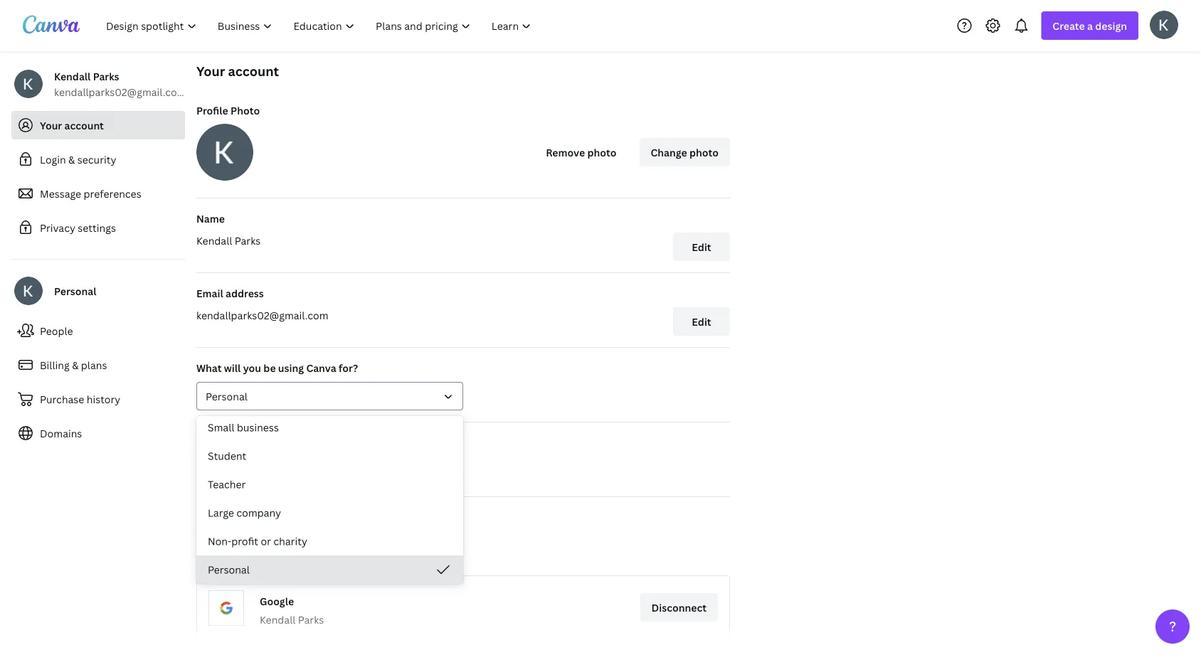 Task type: describe. For each thing, give the bounding box(es) containing it.
google kendall parks
[[260, 594, 324, 627]]

kendall inside google kendall parks
[[260, 613, 296, 627]]

parks for kendall parks
[[235, 234, 261, 247]]

domains
[[40, 427, 82, 440]]

0 vertical spatial kendallparks02@gmail.com
[[54, 85, 186, 99]]

security
[[77, 153, 116, 166]]

kendall parks
[[196, 234, 261, 247]]

personal inside "option"
[[208, 563, 250, 577]]

services
[[196, 550, 237, 563]]

large company button
[[196, 499, 463, 527]]

message preferences link
[[11, 179, 185, 208]]

change photo
[[651, 146, 719, 159]]

billing & plans link
[[11, 351, 185, 379]]

design
[[1095, 19, 1127, 32]]

2 to from the left
[[342, 550, 352, 563]]

small business
[[208, 421, 279, 434]]

people link
[[11, 317, 185, 345]]

purchase
[[40, 392, 84, 406]]

teacher option
[[196, 470, 463, 499]]

will
[[224, 361, 241, 375]]

account inside "link"
[[64, 118, 104, 132]]

history
[[87, 392, 120, 406]]

photo for change photo
[[689, 146, 719, 159]]

edit for kendall parks
[[692, 240, 711, 254]]

student
[[208, 449, 246, 463]]

preferences
[[84, 187, 141, 200]]

message
[[40, 187, 81, 200]]

edit button for kendall parks
[[673, 233, 730, 261]]

that
[[239, 550, 259, 563]]

photo for remove photo
[[587, 146, 617, 159]]

what will you be using canva for?
[[196, 361, 358, 375]]

personal button
[[196, 556, 463, 584]]

large
[[208, 506, 234, 520]]

change photo button
[[639, 138, 730, 166]]

purchase history link
[[11, 385, 185, 413]]

non-profit or charity option
[[196, 527, 463, 556]]

1 horizontal spatial canva
[[355, 550, 384, 563]]

use
[[282, 550, 299, 563]]

billing
[[40, 358, 70, 372]]

a
[[1087, 19, 1093, 32]]

for?
[[339, 361, 358, 375]]

0 vertical spatial your
[[196, 62, 225, 80]]

people
[[40, 324, 73, 338]]

in
[[331, 550, 340, 563]]

edit button for kendallparks02@gmail.com
[[673, 307, 730, 336]]

kendall parks kendallparks02@gmail.com
[[54, 69, 186, 99]]

& for login
[[68, 153, 75, 166]]

be
[[264, 361, 276, 375]]

list box containing small business
[[196, 413, 463, 584]]

or
[[261, 535, 271, 548]]

disconnect
[[651, 601, 707, 614]]

language
[[196, 436, 243, 449]]

photo
[[231, 104, 260, 117]]

using
[[278, 361, 304, 375]]

message preferences
[[40, 187, 141, 200]]

login
[[40, 153, 66, 166]]

privacy settings
[[40, 221, 116, 234]]

create a design button
[[1041, 11, 1138, 40]]

connected social accounts
[[196, 511, 327, 524]]

login & security
[[40, 153, 116, 166]]

Personal button
[[196, 382, 463, 411]]



Task type: vqa. For each thing, say whether or not it's contained in the screenshot.
the leftmost Your
yes



Task type: locate. For each thing, give the bounding box(es) containing it.
& right login
[[68, 153, 75, 166]]

small
[[208, 421, 234, 434]]

small business button
[[196, 413, 463, 442]]

2 horizontal spatial parks
[[298, 613, 324, 627]]

you left be
[[243, 361, 261, 375]]

0 vertical spatial your account
[[196, 62, 279, 80]]

0 horizontal spatial your account
[[40, 118, 104, 132]]

1 horizontal spatial kendall
[[196, 234, 232, 247]]

0 vertical spatial parks
[[93, 69, 119, 83]]

2 edit button from the top
[[673, 307, 730, 336]]

2 vertical spatial parks
[[298, 613, 324, 627]]

0 vertical spatial canva
[[306, 361, 336, 375]]

2 horizontal spatial kendall
[[260, 613, 296, 627]]

1 edit from the top
[[692, 240, 711, 254]]

personal down non-
[[208, 563, 250, 577]]

0 horizontal spatial account
[[64, 118, 104, 132]]

you for that
[[262, 550, 279, 563]]

top level navigation element
[[97, 11, 543, 40]]

kendall
[[54, 69, 91, 83], [196, 234, 232, 247], [260, 613, 296, 627]]

privacy
[[40, 221, 75, 234]]

&
[[68, 153, 75, 166], [72, 358, 79, 372]]

0 vertical spatial you
[[243, 361, 261, 375]]

non-
[[208, 535, 231, 548]]

canva right "in"
[[355, 550, 384, 563]]

your account up the login & security
[[40, 118, 104, 132]]

personal option
[[196, 556, 463, 584]]

canva
[[306, 361, 336, 375], [355, 550, 384, 563]]

your account link
[[11, 111, 185, 139]]

privacy settings link
[[11, 213, 185, 242]]

charity
[[274, 535, 307, 548]]

settings
[[78, 221, 116, 234]]

edit for kendallparks02@gmail.com
[[692, 315, 711, 328]]

1 vertical spatial kendallparks02@gmail.com
[[196, 308, 328, 322]]

create
[[1053, 19, 1085, 32]]

services that you use to log in to canva
[[196, 550, 384, 563]]

teacher button
[[196, 470, 463, 499]]

1 vertical spatial edit
[[692, 315, 711, 328]]

teacher
[[208, 478, 246, 491]]

kendall down "google"
[[260, 613, 296, 627]]

kendallparks02@gmail.com
[[54, 85, 186, 99], [196, 308, 328, 322]]

& left plans at the bottom left of page
[[72, 358, 79, 372]]

change
[[651, 146, 687, 159]]

your account up the photo
[[196, 62, 279, 80]]

kendall for kendall parks kendallparks02@gmail.com
[[54, 69, 91, 83]]

profit
[[231, 535, 258, 548]]

log
[[314, 550, 328, 563]]

photo right remove at the top of page
[[587, 146, 617, 159]]

1 vertical spatial &
[[72, 358, 79, 372]]

your up login
[[40, 118, 62, 132]]

0 horizontal spatial your
[[40, 118, 62, 132]]

1 horizontal spatial kendallparks02@gmail.com
[[196, 308, 328, 322]]

0 vertical spatial edit
[[692, 240, 711, 254]]

business
[[237, 421, 279, 434]]

parks inside 'kendall parks kendallparks02@gmail.com'
[[93, 69, 119, 83]]

company
[[237, 506, 281, 520]]

login & security link
[[11, 145, 185, 174]]

2 photo from the left
[[689, 146, 719, 159]]

1 vertical spatial your
[[40, 118, 62, 132]]

0 vertical spatial account
[[228, 62, 279, 80]]

2 vertical spatial personal
[[208, 563, 250, 577]]

1 vertical spatial personal
[[206, 390, 247, 403]]

1 horizontal spatial account
[[228, 62, 279, 80]]

student button
[[196, 442, 463, 470]]

1 horizontal spatial your
[[196, 62, 225, 80]]

0 horizontal spatial kendall
[[54, 69, 91, 83]]

kendallparks02@gmail.com up your account "link"
[[54, 85, 186, 99]]

you for will
[[243, 361, 261, 375]]

your up profile
[[196, 62, 225, 80]]

parks
[[93, 69, 119, 83], [235, 234, 261, 247], [298, 613, 324, 627]]

1 horizontal spatial your account
[[196, 62, 279, 80]]

account up the photo
[[228, 62, 279, 80]]

you
[[243, 361, 261, 375], [262, 550, 279, 563]]

1 horizontal spatial to
[[342, 550, 352, 563]]

canva left for?
[[306, 361, 336, 375]]

1 horizontal spatial parks
[[235, 234, 261, 247]]

to left log
[[301, 550, 311, 563]]

0 horizontal spatial canva
[[306, 361, 336, 375]]

profile
[[196, 104, 228, 117]]

0 vertical spatial personal
[[54, 284, 96, 298]]

your inside "link"
[[40, 118, 62, 132]]

non-profit or charity button
[[196, 527, 463, 556]]

kendall down name
[[196, 234, 232, 247]]

photo right change
[[689, 146, 719, 159]]

photo
[[587, 146, 617, 159], [689, 146, 719, 159]]

0 horizontal spatial to
[[301, 550, 311, 563]]

disconnect button
[[640, 593, 718, 622]]

2 vertical spatial kendall
[[260, 613, 296, 627]]

you down the or
[[262, 550, 279, 563]]

edit
[[692, 240, 711, 254], [692, 315, 711, 328]]

to right "in"
[[342, 550, 352, 563]]

kendall up your account "link"
[[54, 69, 91, 83]]

parks up address
[[235, 234, 261, 247]]

0 horizontal spatial parks
[[93, 69, 119, 83]]

edit button
[[673, 233, 730, 261], [673, 307, 730, 336]]

your
[[196, 62, 225, 80], [40, 118, 62, 132]]

what
[[196, 361, 222, 375]]

remove photo button
[[535, 138, 628, 166]]

personal up 'people'
[[54, 284, 96, 298]]

accounts
[[283, 511, 327, 524]]

kendall inside 'kendall parks kendallparks02@gmail.com'
[[54, 69, 91, 83]]

billing & plans
[[40, 358, 107, 372]]

google
[[260, 594, 294, 608]]

1 edit button from the top
[[673, 233, 730, 261]]

0 horizontal spatial kendallparks02@gmail.com
[[54, 85, 186, 99]]

remove photo
[[546, 146, 617, 159]]

account
[[228, 62, 279, 80], [64, 118, 104, 132]]

address
[[226, 286, 264, 300]]

name
[[196, 212, 225, 225]]

1 vertical spatial parks
[[235, 234, 261, 247]]

1 vertical spatial kendall
[[196, 234, 232, 247]]

& for billing
[[72, 358, 79, 372]]

profile photo
[[196, 104, 260, 117]]

kendall parks image
[[1150, 10, 1178, 39]]

to
[[301, 550, 311, 563], [342, 550, 352, 563]]

0 horizontal spatial photo
[[587, 146, 617, 159]]

1 to from the left
[[301, 550, 311, 563]]

plans
[[81, 358, 107, 372]]

large company option
[[196, 499, 463, 527]]

parks up your account "link"
[[93, 69, 119, 83]]

remove
[[546, 146, 585, 159]]

0 vertical spatial &
[[68, 153, 75, 166]]

parks for kendall parks kendallparks02@gmail.com
[[93, 69, 119, 83]]

1 vertical spatial edit button
[[673, 307, 730, 336]]

non-profit or charity
[[208, 535, 307, 548]]

1 vertical spatial you
[[262, 550, 279, 563]]

1 horizontal spatial photo
[[689, 146, 719, 159]]

kendallparks02@gmail.com down address
[[196, 308, 328, 322]]

student option
[[196, 442, 463, 470]]

email
[[196, 286, 223, 300]]

2 edit from the top
[[692, 315, 711, 328]]

your account
[[196, 62, 279, 80], [40, 118, 104, 132]]

domains link
[[11, 419, 185, 448]]

list box
[[196, 413, 463, 584]]

0 vertical spatial edit button
[[673, 233, 730, 261]]

create a design
[[1053, 19, 1127, 32]]

parks down personal "option" at the left of the page
[[298, 613, 324, 627]]

social
[[252, 511, 280, 524]]

kendall for kendall parks
[[196, 234, 232, 247]]

1 photo from the left
[[587, 146, 617, 159]]

email address
[[196, 286, 264, 300]]

account up the login & security
[[64, 118, 104, 132]]

large company
[[208, 506, 281, 520]]

purchase history
[[40, 392, 120, 406]]

small business option
[[196, 413, 463, 442]]

parks inside google kendall parks
[[298, 613, 324, 627]]

personal
[[54, 284, 96, 298], [206, 390, 247, 403], [208, 563, 250, 577]]

0 vertical spatial kendall
[[54, 69, 91, 83]]

personal down will on the bottom left
[[206, 390, 247, 403]]

your account inside "link"
[[40, 118, 104, 132]]

1 vertical spatial your account
[[40, 118, 104, 132]]

1 vertical spatial account
[[64, 118, 104, 132]]

connected
[[196, 511, 250, 524]]

1 vertical spatial canva
[[355, 550, 384, 563]]



